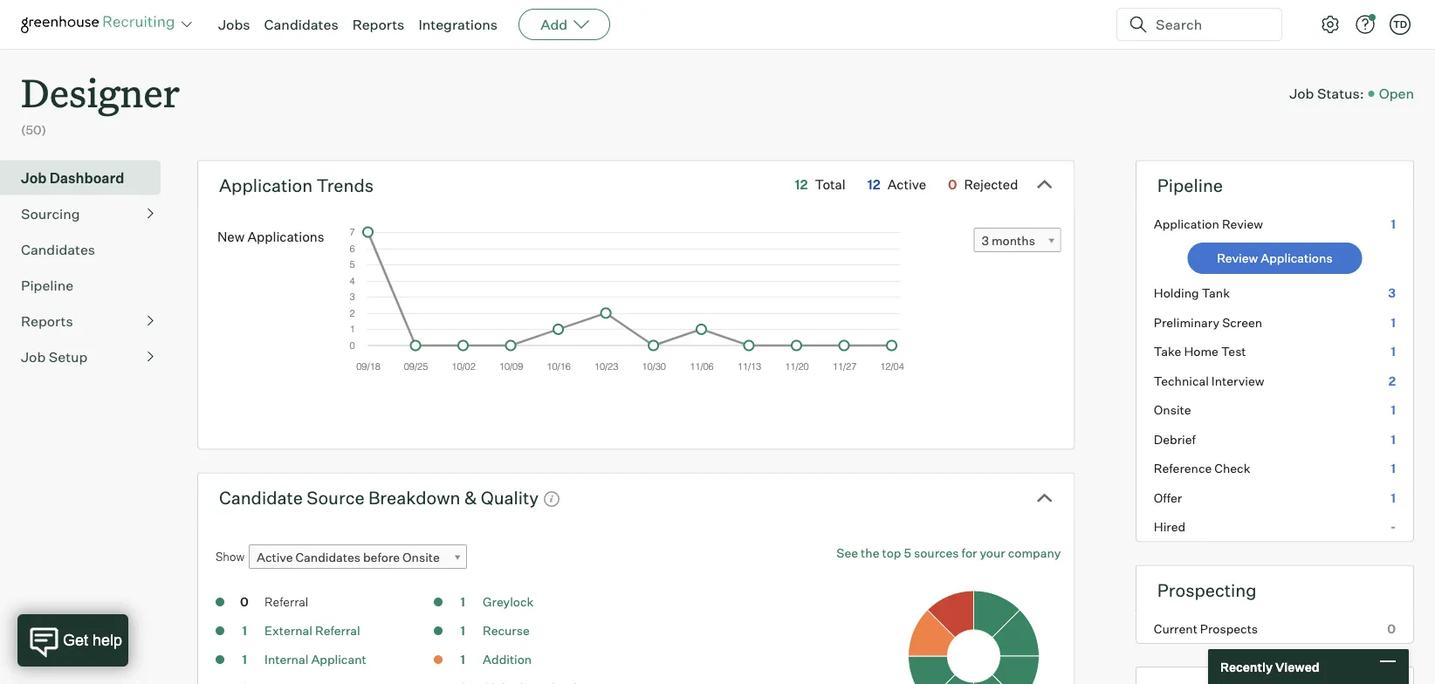 Task type: locate. For each thing, give the bounding box(es) containing it.
2 vertical spatial 0
[[1388, 622, 1397, 637]]

12 left total
[[795, 177, 808, 193]]

candidates link down sourcing link
[[21, 239, 154, 260]]

reports
[[353, 16, 405, 33], [21, 312, 73, 330]]

0 vertical spatial reports
[[353, 16, 405, 33]]

job up sourcing
[[21, 169, 47, 187]]

job for job setup
[[21, 348, 46, 366]]

0 horizontal spatial candidates link
[[21, 239, 154, 260]]

3
[[982, 233, 990, 249], [1389, 286, 1397, 301]]

application
[[219, 174, 313, 196], [1155, 216, 1220, 232]]

1 horizontal spatial onsite
[[1155, 403, 1192, 418]]

active
[[888, 177, 927, 193], [257, 550, 293, 566]]

applicant
[[311, 653, 367, 668]]

2 vertical spatial job
[[21, 348, 46, 366]]

0 horizontal spatial pipeline
[[21, 277, 74, 294]]

2 12 from the left
[[868, 177, 881, 193]]

0 vertical spatial application
[[219, 174, 313, 196]]

candidates right jobs link
[[264, 16, 339, 33]]

onsite up 'debrief'
[[1155, 403, 1192, 418]]

1 vertical spatial reports
[[21, 312, 73, 330]]

applications for review applications
[[1262, 251, 1333, 266]]

1 horizontal spatial applications
[[1262, 251, 1333, 266]]

3 months link
[[974, 228, 1062, 253]]

1 horizontal spatial candidates link
[[264, 16, 339, 33]]

0 vertical spatial candidates
[[264, 16, 339, 33]]

source
[[307, 487, 365, 509]]

pipeline up application review
[[1158, 174, 1224, 196]]

pipeline link
[[21, 275, 154, 296]]

12 total
[[795, 177, 846, 193]]

review up tank
[[1218, 251, 1259, 266]]

1 horizontal spatial 3
[[1389, 286, 1397, 301]]

0 horizontal spatial active
[[257, 550, 293, 566]]

applications
[[248, 229, 325, 245], [1262, 251, 1333, 266]]

referral up applicant
[[315, 624, 361, 639]]

review up review applications
[[1223, 216, 1264, 232]]

candidates link
[[264, 16, 339, 33], [21, 239, 154, 260]]

0 vertical spatial 3
[[982, 233, 990, 249]]

check
[[1215, 461, 1251, 477]]

company
[[1009, 546, 1062, 561]]

0 horizontal spatial application
[[219, 174, 313, 196]]

see the top 5 sources for your company link
[[837, 545, 1062, 562]]

recurse link
[[483, 624, 530, 639]]

1 vertical spatial candidates
[[21, 241, 95, 258]]

1 link for recurse
[[445, 623, 480, 643]]

candidates
[[264, 16, 339, 33], [21, 241, 95, 258], [296, 550, 361, 566]]

td
[[1394, 18, 1408, 30]]

job setup
[[21, 348, 88, 366]]

reports link
[[353, 16, 405, 33], [21, 311, 154, 332]]

1 vertical spatial applications
[[1262, 251, 1333, 266]]

reports link down pipeline link
[[21, 311, 154, 332]]

0 horizontal spatial reports link
[[21, 311, 154, 332]]

candidates inside "link"
[[296, 550, 361, 566]]

your
[[980, 546, 1006, 561]]

1 vertical spatial reports link
[[21, 311, 154, 332]]

recently
[[1221, 660, 1273, 675]]

dashboard
[[50, 169, 124, 187]]

0 vertical spatial job
[[1290, 85, 1315, 102]]

td button
[[1391, 14, 1412, 35]]

1 link left greylock link
[[445, 594, 480, 614]]

application for application trends
[[219, 174, 313, 196]]

1 link left addition link
[[445, 652, 480, 672]]

job setup link
[[21, 346, 154, 367]]

1 vertical spatial 0
[[240, 595, 249, 610]]

status:
[[1318, 85, 1365, 102]]

1 horizontal spatial 0
[[949, 177, 958, 193]]

1 horizontal spatial application
[[1155, 216, 1220, 232]]

1 vertical spatial pipeline
[[21, 277, 74, 294]]

1 horizontal spatial active
[[888, 177, 927, 193]]

1 vertical spatial 3
[[1389, 286, 1397, 301]]

1 horizontal spatial referral
[[315, 624, 361, 639]]

active candidates before onsite
[[257, 550, 440, 566]]

1 link left external
[[227, 623, 262, 643]]

reports up job setup
[[21, 312, 73, 330]]

1 link for greylock
[[445, 594, 480, 614]]

rejected
[[965, 177, 1019, 193]]

1 vertical spatial application
[[1155, 216, 1220, 232]]

referral up external
[[265, 595, 309, 610]]

12 right total
[[868, 177, 881, 193]]

integrations link
[[419, 16, 498, 33]]

applications up screen
[[1262, 251, 1333, 266]]

total
[[815, 177, 846, 193]]

1 vertical spatial referral
[[315, 624, 361, 639]]

0 horizontal spatial onsite
[[403, 550, 440, 566]]

1 link left internal
[[227, 652, 262, 672]]

0 vertical spatial active
[[888, 177, 927, 193]]

reference
[[1155, 461, 1213, 477]]

0
[[949, 177, 958, 193], [240, 595, 249, 610], [1388, 622, 1397, 637]]

application up new applications
[[219, 174, 313, 196]]

configure image
[[1321, 14, 1342, 35]]

candidates left before
[[296, 550, 361, 566]]

candidates link right jobs link
[[264, 16, 339, 33]]

0 vertical spatial applications
[[248, 229, 325, 245]]

0 vertical spatial pipeline
[[1158, 174, 1224, 196]]

application for application review
[[1155, 216, 1220, 232]]

12 for 12 total
[[795, 177, 808, 193]]

1 link for external referral
[[227, 623, 262, 643]]

job left status:
[[1290, 85, 1315, 102]]

0 horizontal spatial 3
[[982, 233, 990, 249]]

0 horizontal spatial applications
[[248, 229, 325, 245]]

1 horizontal spatial 12
[[868, 177, 881, 193]]

0 vertical spatial review
[[1223, 216, 1264, 232]]

0 vertical spatial candidates link
[[264, 16, 339, 33]]

reports left integrations
[[353, 16, 405, 33]]

job
[[1290, 85, 1315, 102], [21, 169, 47, 187], [21, 348, 46, 366]]

0 vertical spatial onsite
[[1155, 403, 1192, 418]]

screen
[[1223, 315, 1263, 330]]

quality
[[481, 487, 539, 509]]

review applications link
[[1188, 243, 1363, 274]]

internal applicant
[[265, 653, 367, 668]]

recently viewed
[[1221, 660, 1320, 675]]

reports link left integrations
[[353, 16, 405, 33]]

preliminary
[[1155, 315, 1220, 330]]

0 horizontal spatial reports
[[21, 312, 73, 330]]

setup
[[49, 348, 88, 366]]

onsite right before
[[403, 550, 440, 566]]

sourcing
[[21, 205, 80, 222]]

show
[[216, 550, 245, 564]]

for
[[962, 546, 978, 561]]

jobs
[[218, 16, 250, 33]]

1 vertical spatial candidates link
[[21, 239, 154, 260]]

months
[[992, 233, 1036, 249]]

12
[[795, 177, 808, 193], [868, 177, 881, 193]]

1 link left recurse link
[[445, 623, 480, 643]]

0 vertical spatial referral
[[265, 595, 309, 610]]

viewed
[[1276, 660, 1320, 675]]

candidate source data is not real-time. data may take up to two days to reflect accurately. element
[[539, 483, 561, 513]]

active left 0 rejected
[[888, 177, 927, 193]]

candidates down sourcing
[[21, 241, 95, 258]]

review applications
[[1218, 251, 1333, 266]]

breakdown
[[369, 487, 461, 509]]

1 vertical spatial job
[[21, 169, 47, 187]]

technical interview
[[1155, 374, 1265, 389]]

1 link
[[445, 594, 480, 614], [227, 623, 262, 643], [445, 623, 480, 643], [227, 652, 262, 672], [445, 652, 480, 672]]

2
[[1389, 374, 1397, 389]]

onsite
[[1155, 403, 1192, 418], [403, 550, 440, 566]]

holding
[[1155, 286, 1200, 301]]

job left setup
[[21, 348, 46, 366]]

0 horizontal spatial 0
[[240, 595, 249, 610]]

1 vertical spatial active
[[257, 550, 293, 566]]

applications down application trends
[[248, 229, 325, 245]]

1 horizontal spatial reports
[[353, 16, 405, 33]]

active right show
[[257, 550, 293, 566]]

0 vertical spatial reports link
[[353, 16, 405, 33]]

external referral link
[[265, 624, 361, 639]]

1 12 from the left
[[795, 177, 808, 193]]

pipeline
[[1158, 174, 1224, 196], [21, 277, 74, 294]]

application up holding tank at top right
[[1155, 216, 1220, 232]]

2 vertical spatial candidates
[[296, 550, 361, 566]]

recurse
[[483, 624, 530, 639]]

0 horizontal spatial referral
[[265, 595, 309, 610]]

greylock
[[483, 595, 534, 610]]

jobs link
[[218, 16, 250, 33]]

1 horizontal spatial reports link
[[353, 16, 405, 33]]

sources
[[914, 546, 960, 561]]

candidate
[[219, 487, 303, 509]]

0 horizontal spatial 12
[[795, 177, 808, 193]]

pipeline down sourcing
[[21, 277, 74, 294]]

3 inside 'link'
[[982, 233, 990, 249]]

1 vertical spatial onsite
[[403, 550, 440, 566]]



Task type: vqa. For each thing, say whether or not it's contained in the screenshot.
"and/or" at the top left
no



Task type: describe. For each thing, give the bounding box(es) containing it.
application review
[[1155, 216, 1264, 232]]

interview
[[1212, 374, 1265, 389]]

1 horizontal spatial pipeline
[[1158, 174, 1224, 196]]

trends
[[317, 174, 374, 196]]

open
[[1380, 85, 1415, 102]]

internal
[[265, 653, 309, 668]]

addition
[[483, 653, 532, 668]]

holding tank
[[1155, 286, 1231, 301]]

3 for 3
[[1389, 286, 1397, 301]]

td button
[[1387, 10, 1415, 38]]

current
[[1155, 622, 1198, 637]]

internal applicant link
[[265, 653, 367, 668]]

- link
[[1137, 513, 1414, 542]]

active inside "link"
[[257, 550, 293, 566]]

offer
[[1155, 491, 1183, 506]]

the
[[861, 546, 880, 561]]

greylock link
[[483, 595, 534, 610]]

add button
[[519, 9, 611, 40]]

onsite inside active candidates before onsite "link"
[[403, 550, 440, 566]]

designer link
[[21, 49, 180, 122]]

application trends
[[219, 174, 374, 196]]

1 vertical spatial review
[[1218, 251, 1259, 266]]

preliminary screen
[[1155, 315, 1263, 330]]

sourcing link
[[21, 203, 154, 224]]

before
[[363, 550, 400, 566]]

designer
[[21, 66, 180, 118]]

Top navigation search text field
[[1149, 7, 1272, 42]]

top
[[883, 546, 902, 561]]

pipeline inside pipeline link
[[21, 277, 74, 294]]

external referral
[[265, 624, 361, 639]]

take home test
[[1155, 344, 1247, 360]]

addition link
[[483, 653, 532, 668]]

1 link for addition
[[445, 652, 480, 672]]

12 for 12 active
[[868, 177, 881, 193]]

external
[[265, 624, 313, 639]]

0 rejected
[[949, 177, 1019, 193]]

reference check
[[1155, 461, 1251, 477]]

(50)
[[21, 122, 46, 138]]

5
[[904, 546, 912, 561]]

take
[[1155, 344, 1182, 360]]

see the top 5 sources for your company
[[837, 546, 1062, 561]]

switch applications element
[[176, 14, 197, 35]]

3 months
[[982, 233, 1036, 249]]

12 active
[[868, 177, 927, 193]]

prospects
[[1201, 622, 1259, 637]]

0 vertical spatial 0
[[949, 177, 958, 193]]

-
[[1391, 520, 1397, 535]]

job dashboard
[[21, 169, 124, 187]]

2 horizontal spatial 0
[[1388, 622, 1397, 637]]

technical
[[1155, 374, 1210, 389]]

tank
[[1203, 286, 1231, 301]]

current prospects
[[1155, 622, 1259, 637]]

1 link for internal applicant
[[227, 652, 262, 672]]

job status:
[[1290, 85, 1365, 102]]

add
[[541, 16, 568, 33]]

switch applications image
[[180, 16, 194, 33]]

new applications
[[217, 229, 325, 245]]

&
[[464, 487, 477, 509]]

candidate source data is not real-time. data may take up to two days to reflect accurately. image
[[543, 491, 561, 508]]

home
[[1185, 344, 1219, 360]]

3 for 3 months
[[982, 233, 990, 249]]

candidate source breakdown & quality
[[219, 487, 539, 509]]

job dashboard link
[[21, 167, 154, 188]]

debrief
[[1155, 432, 1196, 447]]

see
[[837, 546, 859, 561]]

new
[[217, 229, 245, 245]]

job for job status:
[[1290, 85, 1315, 102]]

prospecting
[[1158, 580, 1257, 602]]

active candidates before onsite link
[[249, 545, 467, 571]]

job for job dashboard
[[21, 169, 47, 187]]

test
[[1222, 344, 1247, 360]]

integrations
[[419, 16, 498, 33]]

designer (50)
[[21, 66, 180, 138]]

applications for new applications
[[248, 229, 325, 245]]



